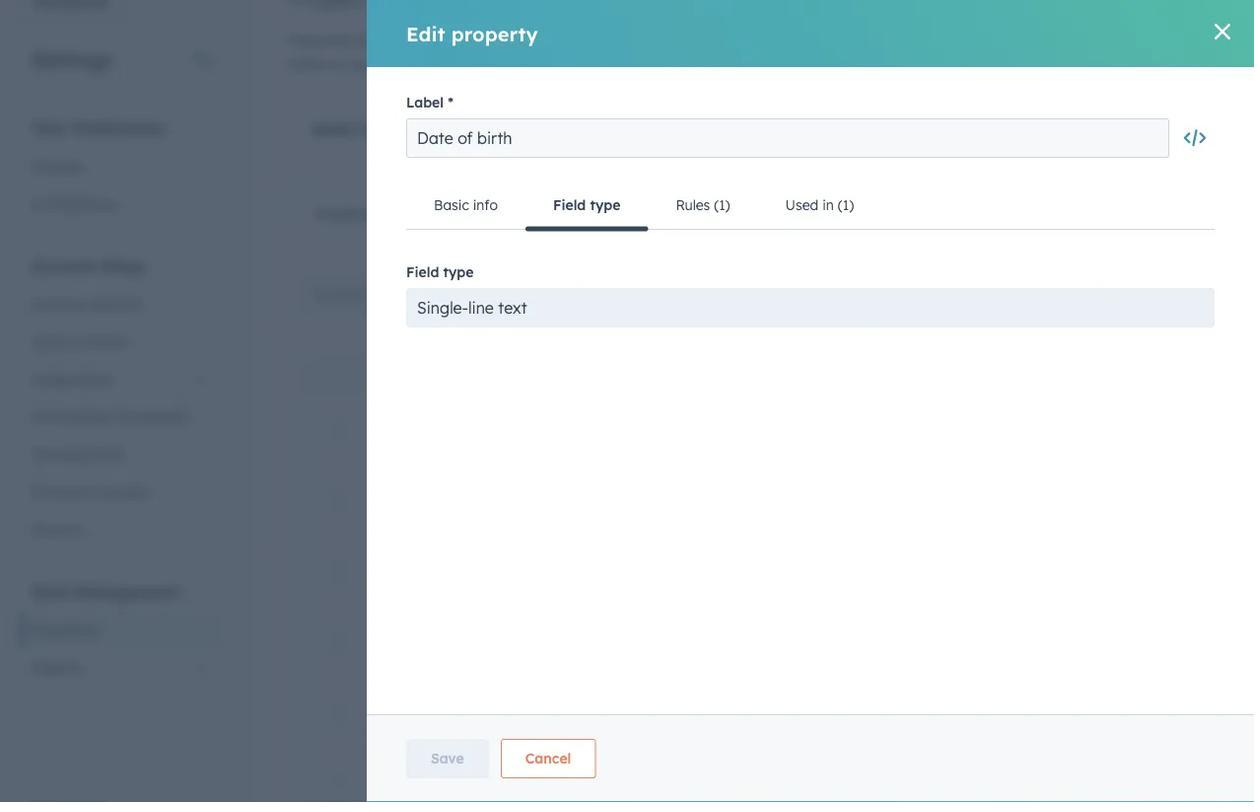 Task type: vqa. For each thing, say whether or not it's contained in the screenshot.
Landing page submission totals element at the bottom left
no



Task type: describe. For each thing, give the bounding box(es) containing it.
all for all groups
[[513, 285, 531, 302]]

groups
[[704, 205, 751, 222]]

& for privacy
[[83, 483, 93, 500]]

to inside properties are used to collect and store information about your records in hubspot. for example, a contact might have properties like first name or lead status.
[[418, 32, 431, 49]]

1 button
[[1198, 778, 1205, 795]]

property for create
[[1145, 288, 1194, 302]]

archived properties (0) link
[[779, 190, 985, 238]]

a
[[922, 32, 930, 49]]

archived
[[808, 205, 864, 222]]

to for go to contacts settings
[[1066, 120, 1080, 138]]

properties (172)
[[316, 205, 422, 222]]

tracking
[[32, 445, 87, 463]]

users & teams link
[[20, 323, 221, 361]]

your preferences
[[32, 118, 165, 138]]

notifications link
[[20, 185, 221, 222]]

store
[[510, 32, 542, 49]]

might
[[987, 32, 1025, 49]]

tracking code
[[32, 445, 125, 463]]

email
[[601, 697, 640, 715]]

contact for registration
[[740, 706, 792, 723]]

contact properties button
[[489, 110, 738, 149]]

contact
[[934, 32, 984, 49]]

hubspot.
[[769, 32, 830, 49]]

privacy
[[32, 483, 79, 500]]

contact information for domain to which registration email was sent
[[740, 706, 872, 723]]

account setup element
[[20, 255, 221, 548]]

setup
[[100, 256, 146, 276]]

hubspot for domain to which registration email was sent
[[957, 706, 1014, 723]]

all users button
[[743, 274, 840, 316]]

general link
[[20, 147, 221, 185]]

integrations
[[32, 370, 112, 388]]

conditional property logic link
[[450, 190, 676, 238]]

like
[[1135, 32, 1157, 49]]

data
[[32, 582, 70, 601]]

account defaults link
[[20, 286, 221, 323]]

create property
[[1105, 288, 1194, 302]]

email
[[395, 768, 434, 786]]

select
[[312, 119, 359, 139]]

was
[[644, 697, 671, 715]]

(172)
[[390, 205, 422, 222]]

object:
[[389, 119, 442, 139]]

domain to which registration email was sent single-line text
[[395, 697, 704, 731]]

data management element
[[20, 581, 221, 761]]

users
[[777, 286, 814, 303]]

your
[[669, 32, 698, 49]]

text inside domain to which registration email was sent single-line text
[[456, 716, 477, 731]]

properties for properties are used to collect and store information about your records in hubspot. for example, a contact might have properties like first name or lead status.
[[287, 32, 354, 49]]

account for account setup
[[32, 256, 95, 276]]

1
[[1198, 778, 1205, 795]]

objects
[[32, 659, 81, 676]]

name
[[287, 55, 327, 73]]

groups
[[535, 285, 583, 302]]

objects button
[[20, 649, 221, 686]]

settings
[[1147, 120, 1202, 138]]

tab list containing properties (172)
[[287, 189, 986, 239]]

account setup
[[32, 256, 146, 276]]

code
[[90, 445, 125, 463]]

contact properties
[[500, 119, 640, 139]]

single- inside domain to which registration email was sent single-line text
[[395, 716, 433, 731]]

which
[[471, 697, 512, 715]]

types
[[679, 285, 716, 302]]

first
[[1160, 32, 1189, 49]]

archived properties (0)
[[808, 205, 957, 222]]

properties are used to collect and store information about your records in hubspot. for example, a contact might have properties like first name or lead status.
[[287, 32, 1189, 73]]

information for text
[[795, 777, 872, 794]]

users
[[32, 333, 68, 350]]

contact inside popup button
[[500, 119, 559, 139]]

data management
[[32, 582, 179, 601]]

Search search field
[[303, 274, 500, 314]]

properties (172) link
[[288, 190, 450, 238]]

settings
[[32, 47, 112, 72]]

security
[[32, 520, 84, 538]]

collect
[[435, 32, 477, 49]]

registration
[[516, 697, 597, 715]]

0
[[1197, 706, 1205, 723]]



Task type: locate. For each thing, give the bounding box(es) containing it.
all left groups
[[513, 285, 531, 302]]

tab panel containing all groups
[[287, 238, 1230, 802]]

2 vertical spatial contact
[[740, 777, 792, 794]]

email single-line text
[[395, 768, 477, 802]]

& for users
[[72, 333, 82, 350]]

0 horizontal spatial &
[[72, 333, 82, 350]]

text inside email single-line text
[[456, 787, 477, 802]]

properties inside properties (172) link
[[316, 205, 386, 222]]

properties inside archived properties (0) link
[[868, 205, 935, 222]]

downloads
[[116, 408, 188, 425]]

preferences
[[73, 118, 165, 138]]

0 horizontal spatial properties
[[564, 119, 640, 139]]

in
[[754, 32, 765, 49]]

property right create
[[1145, 288, 1194, 302]]

1 hubspot from the top
[[957, 706, 1014, 723]]

tab panel
[[287, 238, 1230, 802]]

properties for properties (172)
[[316, 205, 386, 222]]

1 vertical spatial text
[[456, 787, 477, 802]]

account up users
[[32, 295, 85, 313]]

all field types button
[[609, 274, 743, 314]]

contact for text
[[740, 777, 792, 794]]

domain to which registration email was sent button
[[395, 697, 704, 715]]

all groups button
[[500, 274, 609, 314]]

1 vertical spatial hubspot
[[957, 777, 1014, 794]]

single-
[[395, 716, 433, 731], [395, 787, 433, 802]]

2 horizontal spatial to
[[1066, 120, 1080, 138]]

logic
[[617, 205, 648, 222]]

are
[[358, 32, 379, 49]]

2 hubspot from the top
[[957, 777, 1014, 794]]

all for all users
[[756, 286, 773, 303]]

1 horizontal spatial to
[[453, 697, 467, 715]]

select an object:
[[312, 119, 442, 139]]

notifications
[[32, 195, 116, 212]]

teams
[[86, 333, 127, 350]]

all users
[[756, 286, 814, 303]]

have
[[1029, 32, 1061, 49]]

0 vertical spatial contact
[[500, 119, 559, 139]]

1 horizontal spatial &
[[83, 483, 93, 500]]

2 vertical spatial information
[[795, 777, 872, 794]]

line down domain in the bottom of the page
[[433, 716, 452, 731]]

field
[[644, 285, 674, 302]]

0 vertical spatial contact information
[[740, 706, 872, 723]]

properties for properties
[[32, 621, 98, 638]]

marketplace downloads
[[32, 408, 188, 425]]

line
[[433, 716, 452, 731], [433, 787, 452, 802]]

single- down email
[[395, 787, 433, 802]]

example,
[[859, 32, 918, 49]]

and
[[481, 32, 506, 49]]

records
[[702, 32, 750, 49]]

account
[[32, 256, 95, 276], [32, 295, 85, 313]]

1 horizontal spatial all
[[622, 285, 640, 302]]

properties up 'logic'
[[564, 119, 640, 139]]

to inside domain to which registration email was sent single-line text
[[453, 697, 467, 715]]

used
[[383, 32, 414, 49]]

security link
[[20, 511, 221, 548]]

property for conditional
[[557, 205, 613, 222]]

1 contact information from the top
[[740, 706, 872, 723]]

1 horizontal spatial properties
[[1064, 32, 1131, 49]]

1 horizontal spatial property
[[1145, 288, 1194, 302]]

1 account from the top
[[32, 256, 95, 276]]

0 vertical spatial property
[[557, 205, 613, 222]]

contacts
[[1084, 120, 1143, 138]]

conditional property logic
[[479, 205, 648, 222]]

your preferences element
[[20, 117, 221, 222]]

properties
[[1064, 32, 1131, 49], [564, 119, 640, 139]]

account defaults
[[32, 295, 143, 313]]

properties left (0)
[[868, 205, 935, 222]]

properties up name at the left top
[[287, 32, 354, 49]]

1 vertical spatial &
[[83, 483, 93, 500]]

2 account from the top
[[32, 295, 85, 313]]

2 horizontal spatial all
[[756, 286, 773, 303]]

properties left (172)
[[316, 205, 386, 222]]

0 vertical spatial information
[[546, 32, 622, 49]]

1 vertical spatial account
[[32, 295, 85, 313]]

lead
[[348, 55, 381, 73]]

0 vertical spatial properties
[[1064, 32, 1131, 49]]

1 vertical spatial single-
[[395, 787, 433, 802]]

0 vertical spatial single-
[[395, 716, 433, 731]]

0 vertical spatial hubspot
[[957, 706, 1014, 723]]

contact information for email
[[740, 777, 872, 794]]

text down the email button
[[456, 787, 477, 802]]

account for account defaults
[[32, 295, 85, 313]]

to for domain to which registration email was sent single-line text
[[453, 697, 467, 715]]

line inside email single-line text
[[433, 787, 452, 802]]

create
[[1105, 288, 1142, 302]]

go to contacts settings button
[[1042, 120, 1202, 138]]

single- inside email single-line text
[[395, 787, 433, 802]]

go to contacts settings
[[1042, 120, 1202, 138]]

line down email
[[433, 787, 452, 802]]

0 horizontal spatial to
[[418, 32, 431, 49]]

marketplace
[[32, 408, 112, 425]]

to left which
[[453, 697, 467, 715]]

privacy & consent link
[[20, 473, 221, 511]]

0 horizontal spatial property
[[557, 205, 613, 222]]

your
[[32, 118, 68, 138]]

properties inside properties are used to collect and store information about your records in hubspot. for example, a contact might have properties like first name or lead status.
[[287, 32, 354, 49]]

defaults
[[88, 295, 143, 313]]

(0)
[[939, 205, 957, 222]]

groups link
[[676, 190, 779, 238]]

all inside all users popup button
[[756, 286, 773, 303]]

0 vertical spatial account
[[32, 256, 95, 276]]

information inside properties are used to collect and store information about your records in hubspot. for example, a contact might have properties like first name or lead status.
[[546, 32, 622, 49]]

create property button
[[1088, 279, 1211, 311]]

properties link
[[20, 611, 221, 649]]

1 vertical spatial contact
[[740, 706, 792, 723]]

line inside domain to which registration email was sent single-line text
[[433, 716, 452, 731]]

property left 'logic'
[[557, 205, 613, 222]]

privacy & consent
[[32, 483, 150, 500]]

properties left like
[[1064, 32, 1131, 49]]

all left field
[[622, 285, 640, 302]]

1 single- from the top
[[395, 716, 433, 731]]

2 text from the top
[[456, 787, 477, 802]]

contact information
[[740, 706, 872, 723], [740, 777, 872, 794]]

marketplace downloads link
[[20, 398, 221, 436]]

& right users
[[72, 333, 82, 350]]

1 vertical spatial contact information
[[740, 777, 872, 794]]

1 line from the top
[[433, 716, 452, 731]]

account inside account defaults link
[[32, 295, 85, 313]]

tracking code link
[[20, 436, 221, 473]]

email button
[[395, 768, 693, 786]]

for
[[834, 32, 855, 49]]

account up 'account defaults'
[[32, 256, 95, 276]]

1 vertical spatial property
[[1145, 288, 1194, 302]]

all field types
[[622, 285, 716, 302]]

1 text from the top
[[456, 716, 477, 731]]

hubspot for email
[[957, 777, 1014, 794]]

1 vertical spatial to
[[1066, 120, 1080, 138]]

0 vertical spatial &
[[72, 333, 82, 350]]

conditional
[[479, 205, 553, 222]]

all
[[513, 285, 531, 302], [622, 285, 640, 302], [756, 286, 773, 303]]

properties up objects
[[32, 621, 98, 638]]

status.
[[384, 55, 429, 73]]

integrations button
[[20, 361, 221, 398]]

consent
[[97, 483, 150, 500]]

properties inside properties link
[[32, 621, 98, 638]]

properties
[[287, 32, 354, 49], [316, 205, 386, 222], [868, 205, 935, 222], [32, 621, 98, 638]]

sent
[[675, 697, 704, 715]]

to right used at the top left of the page
[[418, 32, 431, 49]]

2 single- from the top
[[395, 787, 433, 802]]

&
[[72, 333, 82, 350], [83, 483, 93, 500]]

about
[[626, 32, 665, 49]]

information for registration
[[795, 706, 872, 723]]

0 vertical spatial to
[[418, 32, 431, 49]]

0 horizontal spatial all
[[513, 285, 531, 302]]

2 contact information from the top
[[740, 777, 872, 794]]

information
[[546, 32, 622, 49], [795, 706, 872, 723], [795, 777, 872, 794]]

text down which
[[456, 716, 477, 731]]

1 vertical spatial properties
[[564, 119, 640, 139]]

2 line from the top
[[433, 787, 452, 802]]

0 vertical spatial line
[[433, 716, 452, 731]]

an
[[364, 119, 384, 139]]

property inside button
[[1145, 288, 1194, 302]]

all for all field types
[[622, 285, 640, 302]]

2 vertical spatial to
[[453, 697, 467, 715]]

& right privacy
[[83, 483, 93, 500]]

all inside all groups popup button
[[513, 285, 531, 302]]

1 vertical spatial line
[[433, 787, 452, 802]]

text
[[456, 716, 477, 731], [456, 787, 477, 802]]

1 vertical spatial information
[[795, 706, 872, 723]]

or
[[331, 55, 344, 73]]

go
[[1042, 120, 1061, 138]]

to right "go"
[[1066, 120, 1080, 138]]

all inside all field types popup button
[[622, 285, 640, 302]]

single- down domain in the bottom of the page
[[395, 716, 433, 731]]

general
[[32, 157, 82, 175]]

management
[[75, 582, 179, 601]]

properties inside properties are used to collect and store information about your records in hubspot. for example, a contact might have properties like first name or lead status.
[[1064, 32, 1131, 49]]

properties inside contact properties popup button
[[564, 119, 640, 139]]

tab list
[[287, 189, 986, 239]]

domain
[[395, 697, 449, 715]]

0 vertical spatial text
[[456, 716, 477, 731]]

all left users
[[756, 286, 773, 303]]

all groups
[[513, 285, 583, 302]]

hubspot
[[957, 706, 1014, 723], [957, 777, 1014, 794]]



